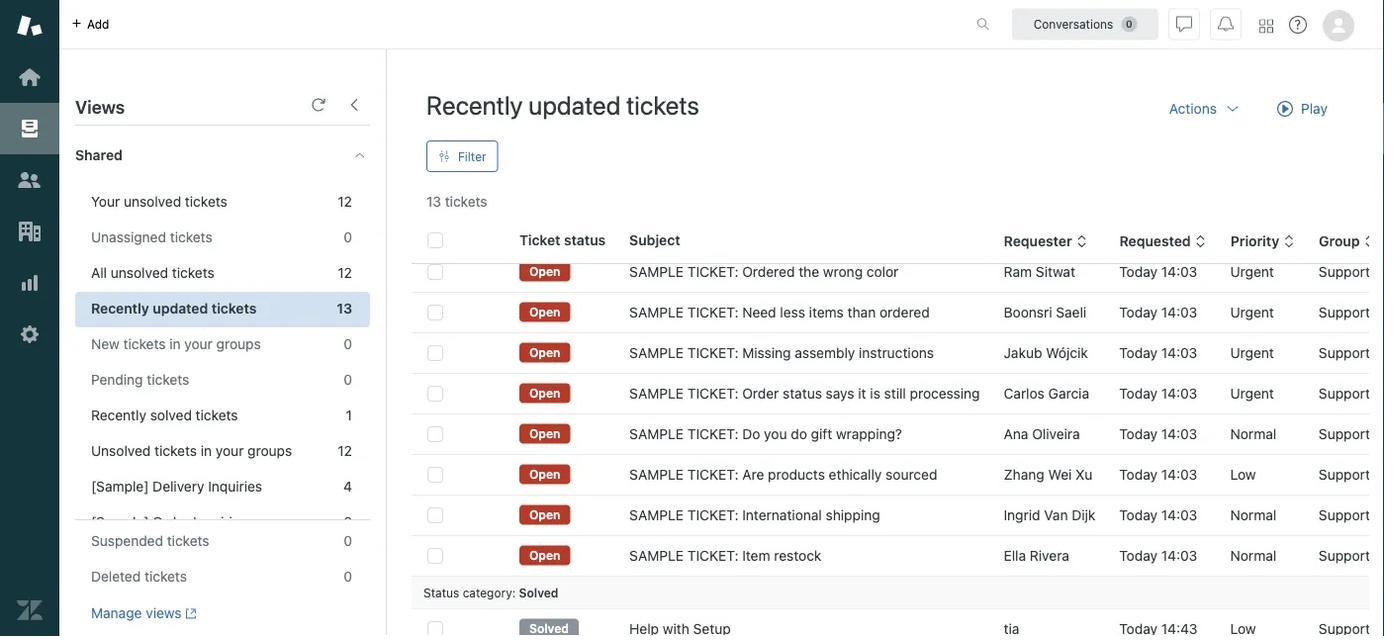 Task type: vqa. For each thing, say whether or not it's contained in the screenshot.
Next button
no



Task type: locate. For each thing, give the bounding box(es) containing it.
1 vertical spatial [sample]
[[91, 514, 149, 531]]

5 sample from the top
[[630, 386, 684, 402]]

unsolved for your
[[124, 194, 181, 210]]

3 sample from the top
[[630, 304, 684, 321]]

1 vertical spatial recently
[[91, 300, 149, 317]]

in up delivery
[[201, 443, 212, 459]]

row down still
[[412, 414, 1385, 455]]

0 vertical spatial groups
[[216, 336, 261, 352]]

wójcik
[[1047, 345, 1089, 361]]

4 row from the top
[[412, 333, 1385, 374]]

7 today 14:03 from the top
[[1120, 467, 1198, 483]]

[sample] for [sample] delivery inquiries
[[91, 479, 149, 495]]

12 for your unsolved tickets
[[338, 194, 352, 210]]

urgent
[[1231, 264, 1275, 280], [1231, 304, 1275, 321], [1231, 345, 1275, 361], [1231, 386, 1275, 402]]

7 row from the top
[[412, 455, 1385, 495]]

wrapping?
[[837, 426, 903, 443]]

your
[[184, 336, 213, 352], [216, 443, 244, 459]]

inquiries down delivery
[[193, 514, 247, 531]]

open for sample ticket: item restock
[[530, 549, 561, 563]]

in up 'pending tickets' at the bottom
[[169, 336, 181, 352]]

1 vertical spatial 12
[[338, 265, 352, 281]]

your for unsolved tickets in your groups
[[216, 443, 244, 459]]

groups for new tickets in your groups
[[216, 336, 261, 352]]

ram
[[1004, 264, 1033, 280]]

8 open from the top
[[530, 508, 561, 522]]

sample for sample ticket: free repair
[[630, 223, 684, 240]]

urgent for sitwat
[[1231, 264, 1275, 280]]

today for ana oliveira
[[1120, 426, 1158, 443]]

1 horizontal spatial status
[[783, 386, 823, 402]]

9 row from the top
[[412, 536, 1385, 577]]

ingrid van dijk
[[1004, 507, 1096, 524]]

ticket: left "missing"
[[688, 345, 739, 361]]

instructions
[[859, 345, 935, 361]]

0 vertical spatial 13
[[427, 194, 442, 210]]

unsolved down unassigned on the left
[[111, 265, 168, 281]]

ticket: up "sample ticket: item restock"
[[688, 507, 739, 524]]

add
[[87, 17, 109, 31]]

today right "garcia"
[[1120, 386, 1158, 402]]

4 today from the top
[[1120, 345, 1158, 361]]

0 vertical spatial inquiries
[[208, 479, 262, 495]]

2 vertical spatial 12
[[338, 443, 352, 459]]

0 for deleted tickets
[[344, 569, 352, 585]]

today right rivera
[[1120, 548, 1158, 564]]

8 support from the top
[[1320, 507, 1371, 524]]

1 vertical spatial updated
[[153, 300, 208, 317]]

0 vertical spatial in
[[169, 336, 181, 352]]

order up sample ticket: do you do gift wrapping?
[[743, 386, 779, 402]]

3 ticket: from the top
[[688, 304, 739, 321]]

9 support from the top
[[1320, 548, 1371, 564]]

today for ram sitwat
[[1120, 264, 1158, 280]]

14:03 for carlos garcia
[[1162, 386, 1198, 402]]

status right ticket
[[564, 232, 606, 248]]

ticket: for need
[[688, 304, 739, 321]]

ticket: left "item"
[[688, 548, 739, 564]]

1 vertical spatial status
[[783, 386, 823, 402]]

14:03 for jakub wójcik
[[1162, 345, 1198, 361]]

2 today from the top
[[1120, 264, 1158, 280]]

sample inside sample ticket: international shipping link
[[630, 507, 684, 524]]

6 today from the top
[[1120, 426, 1158, 443]]

inquiries
[[208, 479, 262, 495], [193, 514, 247, 531]]

ordered
[[880, 304, 930, 321]]

requester
[[1004, 233, 1073, 250]]

3 row from the top
[[412, 293, 1385, 333]]

8 sample from the top
[[630, 507, 684, 524]]

5 today 14:03 from the top
[[1120, 386, 1198, 402]]

open for sample ticket: do you do gift wrapping?
[[530, 427, 561, 441]]

0 horizontal spatial in
[[169, 336, 181, 352]]

collapse views pane image
[[346, 97, 362, 113]]

1 12 from the top
[[338, 194, 352, 210]]

sample inside sample ticket: do you do gift wrapping? link
[[630, 426, 684, 443]]

1 0 from the top
[[344, 229, 352, 246]]

2 open from the top
[[530, 265, 561, 278]]

sample inside sample ticket: ordered the wrong color link
[[630, 264, 684, 280]]

[sample] down unsolved
[[91, 479, 149, 495]]

are
[[743, 467, 765, 483]]

sample for sample ticket: need less items than ordered
[[630, 304, 684, 321]]

1 horizontal spatial 13
[[427, 194, 442, 210]]

ticket: for order
[[688, 386, 739, 402]]

6 row from the top
[[412, 414, 1385, 455]]

today 14:03 for ingrid van dijk
[[1120, 507, 1198, 524]]

today 14:03
[[1120, 223, 1198, 240], [1120, 264, 1198, 280], [1120, 304, 1198, 321], [1120, 345, 1198, 361], [1120, 386, 1198, 402], [1120, 426, 1198, 443], [1120, 467, 1198, 483], [1120, 507, 1198, 524], [1120, 548, 1198, 564]]

requested button
[[1120, 233, 1207, 251]]

groups
[[216, 336, 261, 352], [248, 443, 292, 459]]

sample ticket: need less items than ordered
[[630, 304, 930, 321]]

actions button
[[1154, 89, 1257, 129]]

ticket: left need
[[688, 304, 739, 321]]

priority
[[1231, 233, 1280, 250]]

solved inside solved row
[[530, 622, 569, 636]]

1 urgent from the top
[[1231, 264, 1275, 280]]

ticket: left do
[[688, 426, 739, 443]]

1 today 14:03 from the top
[[1120, 223, 1198, 240]]

row down instructions
[[412, 374, 1385, 414]]

1 vertical spatial unsolved
[[111, 265, 168, 281]]

4 urgent from the top
[[1231, 386, 1275, 402]]

14:03 for ingrid van dijk
[[1162, 507, 1198, 524]]

ticket: for missing
[[688, 345, 739, 361]]

2 ticket: from the top
[[688, 264, 739, 280]]

8 today from the top
[[1120, 507, 1158, 524]]

recently down the pending
[[91, 407, 146, 424]]

0 vertical spatial 12
[[338, 194, 352, 210]]

row up instructions
[[412, 293, 1385, 333]]

2 0 from the top
[[344, 336, 352, 352]]

your up 'pending tickets' at the bottom
[[184, 336, 213, 352]]

0 vertical spatial unsolved
[[124, 194, 181, 210]]

ticket: for free
[[688, 223, 739, 240]]

0 vertical spatial order
[[743, 386, 779, 402]]

open for sample ticket: international shipping
[[530, 508, 561, 522]]

recently up filter
[[427, 90, 523, 120]]

12 for all unsolved tickets
[[338, 265, 352, 281]]

0 horizontal spatial your
[[184, 336, 213, 352]]

3 12 from the top
[[338, 443, 352, 459]]

unassigned
[[91, 229, 166, 246]]

still
[[885, 386, 907, 402]]

sample for sample ticket: ordered the wrong color
[[630, 264, 684, 280]]

it
[[859, 386, 867, 402]]

6 ticket: from the top
[[688, 426, 739, 443]]

requested
[[1120, 233, 1191, 250]]

normal for ana oliveira
[[1231, 426, 1277, 443]]

0 vertical spatial recently updated tickets
[[427, 90, 700, 120]]

today 14:03 for carlos garcia
[[1120, 386, 1198, 402]]

item
[[743, 548, 771, 564]]

says
[[826, 386, 855, 402]]

ram sitwat
[[1004, 264, 1076, 280]]

open for sample ticket: order status says it is still processing
[[530, 386, 561, 400]]

[sample] delivery inquiries
[[91, 479, 262, 495]]

updated
[[529, 90, 621, 120], [153, 300, 208, 317]]

5 today from the top
[[1120, 386, 1158, 402]]

inquiries down unsolved tickets in your groups
[[208, 479, 262, 495]]

2 urgent from the top
[[1231, 304, 1275, 321]]

[sample] up suspended
[[91, 514, 149, 531]]

reporting image
[[17, 270, 43, 296]]

0 vertical spatial recently
[[427, 90, 523, 120]]

marcus allen
[[1004, 223, 1087, 240]]

views
[[146, 605, 182, 622]]

ticket: left are
[[688, 467, 739, 483]]

9 today from the top
[[1120, 548, 1158, 564]]

1 vertical spatial in
[[201, 443, 212, 459]]

sample ticket: item restock link
[[630, 546, 822, 566]]

sample inside sample ticket: need less items than ordered link
[[630, 304, 684, 321]]

4 ticket: from the top
[[688, 345, 739, 361]]

sample for sample ticket: item restock
[[630, 548, 684, 564]]

solved row
[[412, 609, 1385, 637]]

recently
[[427, 90, 523, 120], [91, 300, 149, 317], [91, 407, 146, 424]]

3 normal from the top
[[1231, 507, 1277, 524]]

2 12 from the top
[[338, 265, 352, 281]]

2 sample from the top
[[630, 264, 684, 280]]

today right the allen
[[1120, 223, 1158, 240]]

row down wrapping?
[[412, 455, 1385, 495]]

14:03
[[1162, 223, 1198, 240], [1162, 264, 1198, 280], [1162, 304, 1198, 321], [1162, 345, 1198, 361], [1162, 386, 1198, 402], [1162, 426, 1198, 443], [1162, 467, 1198, 483], [1162, 507, 1198, 524], [1162, 548, 1198, 564]]

support for carlos garcia
[[1320, 386, 1371, 402]]

8 ticket: from the top
[[688, 507, 739, 524]]

row containing sample ticket: do you do gift wrapping?
[[412, 414, 1385, 455]]

normal for ella rivera
[[1231, 548, 1277, 564]]

0 for pending tickets
[[344, 372, 352, 388]]

ordered
[[743, 264, 795, 280]]

sample inside sample ticket: missing assembly instructions link
[[630, 345, 684, 361]]

today right dijk
[[1120, 507, 1158, 524]]

6 open from the top
[[530, 427, 561, 441]]

1 horizontal spatial in
[[201, 443, 212, 459]]

ticket: left free
[[688, 223, 739, 240]]

0 horizontal spatial status
[[564, 232, 606, 248]]

items
[[809, 304, 844, 321]]

row containing sample ticket: free repair
[[412, 211, 1385, 252]]

1 open from the top
[[530, 224, 561, 238]]

sample ticket: free repair
[[630, 223, 812, 240]]

status inside row
[[783, 386, 823, 402]]

solved
[[519, 586, 559, 600], [530, 622, 569, 636]]

1 horizontal spatial order
[[743, 386, 779, 402]]

today for ella rivera
[[1120, 548, 1158, 564]]

1 vertical spatial solved
[[530, 622, 569, 636]]

2 [sample] from the top
[[91, 514, 149, 531]]

row down shipping
[[412, 536, 1385, 577]]

4 normal from the top
[[1231, 548, 1277, 564]]

marcus
[[1004, 223, 1051, 240]]

5 row from the top
[[412, 374, 1385, 414]]

manage views link
[[91, 605, 197, 623]]

0 horizontal spatial updated
[[153, 300, 208, 317]]

ticket: for are
[[688, 467, 739, 483]]

sample inside sample ticket: are products ethically sourced link
[[630, 467, 684, 483]]

in for new
[[169, 336, 181, 352]]

need
[[743, 304, 777, 321]]

0 horizontal spatial recently updated tickets
[[91, 300, 257, 317]]

sample
[[630, 223, 684, 240], [630, 264, 684, 280], [630, 304, 684, 321], [630, 345, 684, 361], [630, 386, 684, 402], [630, 426, 684, 443], [630, 467, 684, 483], [630, 507, 684, 524], [630, 548, 684, 564]]

1 sample from the top
[[630, 223, 684, 240]]

sample for sample ticket: missing assembly instructions
[[630, 345, 684, 361]]

sample inside sample ticket: free repair link
[[630, 223, 684, 240]]

2 vertical spatial recently
[[91, 407, 146, 424]]

sample inside sample ticket: order status says it is still processing link
[[630, 386, 684, 402]]

7 14:03 from the top
[[1162, 467, 1198, 483]]

sample ticket: order status says it is still processing
[[630, 386, 981, 402]]

order
[[743, 386, 779, 402], [153, 514, 189, 531]]

(opens in a new tab) image
[[182, 608, 197, 620]]

2 14:03 from the top
[[1162, 264, 1198, 280]]

open
[[530, 224, 561, 238], [530, 265, 561, 278], [530, 305, 561, 319], [530, 346, 561, 360], [530, 386, 561, 400], [530, 427, 561, 441], [530, 468, 561, 481], [530, 508, 561, 522], [530, 549, 561, 563]]

1 [sample] from the top
[[91, 479, 149, 495]]

1 row from the top
[[412, 211, 1385, 252]]

today
[[1120, 223, 1158, 240], [1120, 264, 1158, 280], [1120, 304, 1158, 321], [1120, 345, 1158, 361], [1120, 386, 1158, 402], [1120, 426, 1158, 443], [1120, 467, 1158, 483], [1120, 507, 1158, 524], [1120, 548, 1158, 564]]

1 vertical spatial order
[[153, 514, 189, 531]]

9 sample from the top
[[630, 548, 684, 564]]

low
[[1231, 467, 1257, 483]]

inquiries for [sample] order inquiries
[[193, 514, 247, 531]]

5 open from the top
[[530, 386, 561, 400]]

row up 'ordered'
[[412, 252, 1385, 293]]

row up still
[[412, 333, 1385, 374]]

row containing sample ticket: item restock
[[412, 536, 1385, 577]]

restock
[[775, 548, 822, 564]]

organizations image
[[17, 219, 43, 245]]

recently for 1
[[91, 407, 146, 424]]

2 today 14:03 from the top
[[1120, 264, 1198, 280]]

13 for 13 tickets
[[427, 194, 442, 210]]

your unsolved tickets
[[91, 194, 228, 210]]

2 normal from the top
[[1231, 426, 1277, 443]]

4 today 14:03 from the top
[[1120, 345, 1198, 361]]

today right oliveira at right
[[1120, 426, 1158, 443]]

sample for sample ticket: are products ethically sourced
[[630, 467, 684, 483]]

6 14:03 from the top
[[1162, 426, 1198, 443]]

today for carlos garcia
[[1120, 386, 1158, 402]]

1 vertical spatial 13
[[337, 300, 352, 317]]

1 vertical spatial inquiries
[[193, 514, 247, 531]]

ticket: up sample ticket: do you do gift wrapping?
[[688, 386, 739, 402]]

4 sample from the top
[[630, 345, 684, 361]]

0 vertical spatial [sample]
[[91, 479, 149, 495]]

repair
[[775, 223, 812, 240]]

ticket: down sample ticket: free repair link
[[688, 264, 739, 280]]

1 vertical spatial your
[[216, 443, 244, 459]]

ticket
[[520, 232, 561, 248]]

0 for new tickets in your groups
[[344, 336, 352, 352]]

urgent for wójcik
[[1231, 345, 1275, 361]]

sample ticket: need less items than ordered link
[[630, 303, 930, 323]]

your up [sample] delivery inquiries
[[216, 443, 244, 459]]

13 for 13
[[337, 300, 352, 317]]

6 today 14:03 from the top
[[1120, 426, 1198, 443]]

in for unsolved
[[201, 443, 212, 459]]

8 today 14:03 from the top
[[1120, 507, 1198, 524]]

carlos
[[1004, 386, 1045, 402]]

actions
[[1170, 100, 1218, 117]]

0 vertical spatial your
[[184, 336, 213, 352]]

ticket: for ordered
[[688, 264, 739, 280]]

open for sample ticket: ordered the wrong color
[[530, 265, 561, 278]]

4 support from the top
[[1320, 345, 1371, 361]]

9 ticket: from the top
[[688, 548, 739, 564]]

subject
[[630, 232, 681, 248]]

manage views
[[91, 605, 182, 622]]

1 horizontal spatial your
[[216, 443, 244, 459]]

8 row from the top
[[412, 495, 1385, 536]]

3 urgent from the top
[[1231, 345, 1275, 361]]

9 today 14:03 from the top
[[1120, 548, 1198, 564]]

today right xu at the bottom
[[1120, 467, 1158, 483]]

[sample]
[[91, 479, 149, 495], [91, 514, 149, 531]]

order up "suspended tickets"
[[153, 514, 189, 531]]

unsolved
[[91, 443, 151, 459]]

gift
[[811, 426, 833, 443]]

today right saeli
[[1120, 304, 1158, 321]]

row containing sample ticket: are products ethically sourced
[[412, 455, 1385, 495]]

ethically
[[829, 467, 882, 483]]

4 0 from the top
[[344, 533, 352, 549]]

5 0 from the top
[[344, 569, 352, 585]]

1 vertical spatial groups
[[248, 443, 292, 459]]

8 14:03 from the top
[[1162, 507, 1198, 524]]

4 14:03 from the top
[[1162, 345, 1198, 361]]

1 support from the top
[[1320, 223, 1371, 240]]

9 open from the top
[[530, 549, 561, 563]]

sample ticket: do you do gift wrapping? link
[[630, 425, 903, 445]]

3 today 14:03 from the top
[[1120, 304, 1198, 321]]

2 support from the top
[[1320, 264, 1371, 280]]

ticket:
[[688, 223, 739, 240], [688, 264, 739, 280], [688, 304, 739, 321], [688, 345, 739, 361], [688, 386, 739, 402], [688, 426, 739, 443], [688, 467, 739, 483], [688, 507, 739, 524], [688, 548, 739, 564]]

5 support from the top
[[1320, 386, 1371, 402]]

international
[[743, 507, 822, 524]]

1 ticket: from the top
[[688, 223, 739, 240]]

4 open from the top
[[530, 346, 561, 360]]

6 support from the top
[[1320, 426, 1371, 443]]

0 horizontal spatial 13
[[337, 300, 352, 317]]

7 ticket: from the top
[[688, 467, 739, 483]]

3 0 from the top
[[344, 372, 352, 388]]

row down sourced
[[412, 495, 1385, 536]]

12
[[338, 194, 352, 210], [338, 265, 352, 281], [338, 443, 352, 459]]

today down "requested"
[[1120, 264, 1158, 280]]

normal
[[1231, 223, 1277, 240], [1231, 426, 1277, 443], [1231, 507, 1277, 524], [1231, 548, 1277, 564]]

sample inside sample ticket: item restock link
[[630, 548, 684, 564]]

2 row from the top
[[412, 252, 1385, 293]]

the
[[799, 264, 820, 280]]

status left says
[[783, 386, 823, 402]]

unsolved up unassigned tickets
[[124, 194, 181, 210]]

solved right category:
[[519, 586, 559, 600]]

sample ticket: are products ethically sourced
[[630, 467, 938, 483]]

7 open from the top
[[530, 468, 561, 481]]

7 sample from the top
[[630, 467, 684, 483]]

6 sample from the top
[[630, 426, 684, 443]]

4
[[344, 479, 352, 495]]

9 14:03 from the top
[[1162, 548, 1198, 564]]

support for ram sitwat
[[1320, 264, 1371, 280]]

row up color
[[412, 211, 1385, 252]]

row
[[412, 211, 1385, 252], [412, 252, 1385, 293], [412, 293, 1385, 333], [412, 333, 1385, 374], [412, 374, 1385, 414], [412, 414, 1385, 455], [412, 455, 1385, 495], [412, 495, 1385, 536], [412, 536, 1385, 577]]

recently up new
[[91, 300, 149, 317]]

today right wójcik in the right bottom of the page
[[1120, 345, 1158, 361]]

1 horizontal spatial updated
[[529, 90, 621, 120]]

solved down the status category: solved on the bottom of page
[[530, 622, 569, 636]]

5 ticket: from the top
[[688, 386, 739, 402]]

5 14:03 from the top
[[1162, 386, 1198, 402]]



Task type: describe. For each thing, give the bounding box(es) containing it.
sample ticket: free repair link
[[630, 222, 812, 242]]

filter
[[458, 149, 487, 163]]

wei
[[1049, 467, 1073, 483]]

urgent for garcia
[[1231, 386, 1275, 402]]

ana oliveira
[[1004, 426, 1081, 443]]

sample for sample ticket: do you do gift wrapping?
[[630, 426, 684, 443]]

free
[[743, 223, 771, 240]]

all unsolved tickets
[[91, 265, 215, 281]]

shipping
[[826, 507, 881, 524]]

views image
[[17, 116, 43, 142]]

ticket: for do
[[688, 426, 739, 443]]

allen
[[1055, 223, 1087, 240]]

your for new tickets in your groups
[[184, 336, 213, 352]]

suspended
[[91, 533, 163, 549]]

suspended tickets
[[91, 533, 210, 549]]

ticket: for item
[[688, 548, 739, 564]]

saeli
[[1057, 304, 1087, 321]]

main element
[[0, 0, 59, 637]]

row containing sample ticket: need less items than ordered
[[412, 293, 1385, 333]]

get started image
[[17, 64, 43, 90]]

3 14:03 from the top
[[1162, 304, 1198, 321]]

pending
[[91, 372, 143, 388]]

recently solved tickets
[[91, 407, 238, 424]]

zendesk image
[[17, 598, 43, 624]]

boonsri saeli
[[1004, 304, 1087, 321]]

0 for suspended tickets
[[344, 533, 352, 549]]

zendesk products image
[[1260, 19, 1274, 33]]

do
[[791, 426, 808, 443]]

shared button
[[59, 126, 333, 185]]

jakub wójcik
[[1004, 345, 1089, 361]]

1 horizontal spatial recently updated tickets
[[427, 90, 700, 120]]

groups for unsolved tickets in your groups
[[248, 443, 292, 459]]

recently for 13
[[91, 300, 149, 317]]

customers image
[[17, 167, 43, 193]]

sample ticket: do you do gift wrapping?
[[630, 426, 903, 443]]

zhang wei xu
[[1004, 467, 1093, 483]]

jakub
[[1004, 345, 1043, 361]]

sitwat
[[1036, 264, 1076, 280]]

deleted
[[91, 569, 141, 585]]

missing
[[743, 345, 792, 361]]

3 today from the top
[[1120, 304, 1158, 321]]

row containing sample ticket: order status says it is still processing
[[412, 374, 1385, 414]]

ana
[[1004, 426, 1029, 443]]

rivera
[[1030, 548, 1070, 564]]

14:03 for ram sitwat
[[1162, 264, 1198, 280]]

requester button
[[1004, 233, 1089, 251]]

open for sample ticket: missing assembly instructions
[[530, 346, 561, 360]]

1 normal from the top
[[1231, 223, 1277, 240]]

status category: solved
[[424, 586, 559, 600]]

12 for unsolved tickets in your groups
[[338, 443, 352, 459]]

3 open from the top
[[530, 305, 561, 319]]

row containing sample ticket: ordered the wrong color
[[412, 252, 1385, 293]]

views
[[75, 96, 125, 117]]

group button
[[1320, 233, 1376, 251]]

row containing sample ticket: international shipping
[[412, 495, 1385, 536]]

zendesk support image
[[17, 13, 43, 39]]

sourced
[[886, 467, 938, 483]]

ticket: for international
[[688, 507, 739, 524]]

support for ana oliveira
[[1320, 426, 1371, 443]]

today 14:03 for ella rivera
[[1120, 548, 1198, 564]]

1
[[346, 407, 352, 424]]

dijk
[[1072, 507, 1096, 524]]

1 14:03 from the top
[[1162, 223, 1198, 240]]

refresh views pane image
[[311, 97, 327, 113]]

sample ticket: missing assembly instructions
[[630, 345, 935, 361]]

[sample] for [sample] order inquiries
[[91, 514, 149, 531]]

oliveira
[[1033, 426, 1081, 443]]

new
[[91, 336, 120, 352]]

zhang
[[1004, 467, 1045, 483]]

do
[[743, 426, 761, 443]]

sample ticket: ordered the wrong color
[[630, 264, 899, 280]]

normal for ingrid van dijk
[[1231, 507, 1277, 524]]

admin image
[[17, 322, 43, 347]]

you
[[764, 426, 788, 443]]

priority button
[[1231, 233, 1296, 251]]

ella
[[1004, 548, 1027, 564]]

ticket status
[[520, 232, 606, 248]]

carlos garcia
[[1004, 386, 1090, 402]]

unsolved tickets in your groups
[[91, 443, 292, 459]]

3 support from the top
[[1320, 304, 1371, 321]]

0 for unassigned tickets
[[344, 229, 352, 246]]

get help image
[[1290, 16, 1308, 34]]

0 vertical spatial status
[[564, 232, 606, 248]]

row containing sample ticket: missing assembly instructions
[[412, 333, 1385, 374]]

1 vertical spatial recently updated tickets
[[91, 300, 257, 317]]

play button
[[1261, 89, 1345, 129]]

today 14:03 for jakub wójcik
[[1120, 345, 1198, 361]]

sample ticket: ordered the wrong color link
[[630, 262, 899, 282]]

today for ingrid van dijk
[[1120, 507, 1158, 524]]

today 14:03 for ram sitwat
[[1120, 264, 1198, 280]]

support for ingrid van dijk
[[1320, 507, 1371, 524]]

wrong
[[824, 264, 863, 280]]

sample ticket: order status says it is still processing link
[[630, 384, 981, 404]]

pending tickets
[[91, 372, 189, 388]]

button displays agent's chat status as invisible. image
[[1177, 16, 1193, 32]]

ella rivera
[[1004, 548, 1070, 564]]

boonsri
[[1004, 304, 1053, 321]]

sample ticket: are products ethically sourced link
[[630, 465, 938, 485]]

notifications image
[[1219, 16, 1235, 32]]

inquiries for [sample] delivery inquiries
[[208, 479, 262, 495]]

support for jakub wójcik
[[1320, 345, 1371, 361]]

less
[[781, 304, 806, 321]]

13 tickets
[[427, 194, 488, 210]]

sample ticket: international shipping
[[630, 507, 881, 524]]

7 today from the top
[[1120, 467, 1158, 483]]

0 vertical spatial solved
[[519, 586, 559, 600]]

14:03 for ana oliveira
[[1162, 426, 1198, 443]]

1 today from the top
[[1120, 223, 1158, 240]]

unsolved for all
[[111, 265, 168, 281]]

your
[[91, 194, 120, 210]]

support for ella rivera
[[1320, 548, 1371, 564]]

14:03 for ella rivera
[[1162, 548, 1198, 564]]

unassigned tickets
[[91, 229, 212, 246]]

today 14:03 for ana oliveira
[[1120, 426, 1198, 443]]

sample ticket: missing assembly instructions link
[[630, 344, 935, 363]]

shared heading
[[59, 126, 386, 185]]

0 horizontal spatial order
[[153, 514, 189, 531]]

conversations button
[[1013, 8, 1159, 40]]

today for jakub wójcik
[[1120, 345, 1158, 361]]

new tickets in your groups
[[91, 336, 261, 352]]

xu
[[1076, 467, 1093, 483]]

color
[[867, 264, 899, 280]]

[sample] order inquiries
[[91, 514, 247, 531]]

deleted tickets
[[91, 569, 187, 585]]

3
[[344, 514, 352, 531]]

7 support from the top
[[1320, 467, 1371, 483]]

add button
[[59, 0, 121, 49]]

sample for sample ticket: international shipping
[[630, 507, 684, 524]]

group
[[1320, 233, 1361, 250]]

play
[[1302, 100, 1329, 117]]

status
[[424, 586, 460, 600]]

sample for sample ticket: order status says it is still processing
[[630, 386, 684, 402]]

products
[[768, 467, 826, 483]]

conversations
[[1034, 17, 1114, 31]]

sample ticket: international shipping link
[[630, 506, 881, 526]]

0 vertical spatial updated
[[529, 90, 621, 120]]



